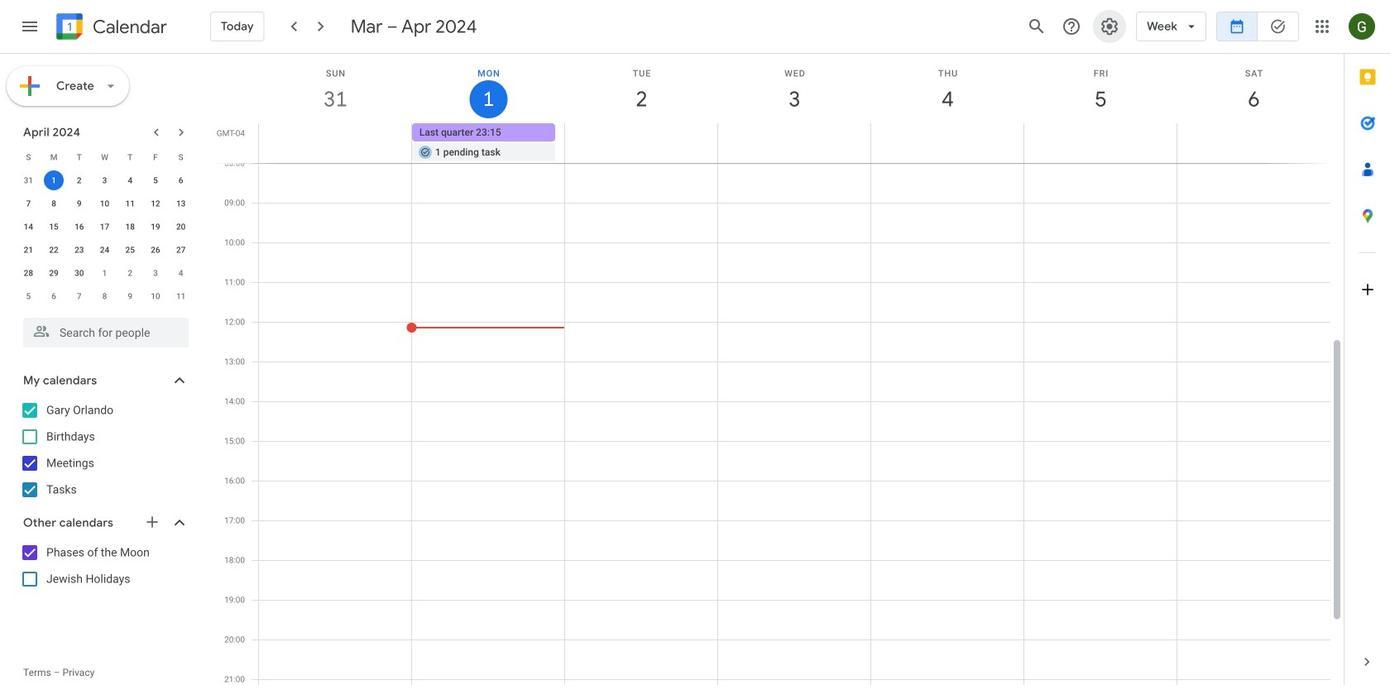 Task type: vqa. For each thing, say whether or not it's contained in the screenshot.
search box
yes



Task type: locate. For each thing, give the bounding box(es) containing it.
None search field
[[0, 311, 205, 348]]

heading inside the calendar element
[[89, 17, 167, 37]]

may 9 element
[[120, 286, 140, 306]]

26 element
[[146, 240, 166, 260]]

18 element
[[120, 217, 140, 237]]

march 31 element
[[19, 171, 38, 190]]

5 element
[[146, 171, 166, 190]]

may 4 element
[[171, 263, 191, 283]]

may 10 element
[[146, 286, 166, 306]]

may 7 element
[[69, 286, 89, 306]]

Search for people text field
[[33, 318, 179, 348]]

grid
[[212, 54, 1345, 686]]

row group
[[16, 169, 194, 308]]

27 element
[[171, 240, 191, 260]]

12 element
[[146, 194, 166, 214]]

13 element
[[171, 194, 191, 214]]

may 5 element
[[19, 286, 38, 306]]

main drawer image
[[20, 17, 40, 36]]

may 2 element
[[120, 263, 140, 283]]

row
[[252, 123, 1345, 163], [16, 146, 194, 169], [16, 169, 194, 192], [16, 192, 194, 215], [16, 215, 194, 238], [16, 238, 194, 262], [16, 262, 194, 285], [16, 285, 194, 308]]

may 8 element
[[95, 286, 115, 306]]

add other calendars image
[[144, 514, 161, 531]]

other calendars list
[[3, 540, 205, 593]]

14 element
[[19, 217, 38, 237]]

cell
[[259, 123, 412, 163], [412, 123, 565, 163], [565, 123, 718, 163], [718, 123, 871, 163], [871, 123, 1024, 163], [1024, 123, 1177, 163], [1177, 123, 1330, 163], [41, 169, 67, 192]]

calendar element
[[53, 10, 167, 46]]

9 element
[[69, 194, 89, 214]]

heading
[[89, 17, 167, 37]]

tab list
[[1345, 54, 1391, 639]]

24 element
[[95, 240, 115, 260]]



Task type: describe. For each thing, give the bounding box(es) containing it.
16 element
[[69, 217, 89, 237]]

23 element
[[69, 240, 89, 260]]

22 element
[[44, 240, 64, 260]]

may 3 element
[[146, 263, 166, 283]]

20 element
[[171, 217, 191, 237]]

april 2024 grid
[[16, 146, 194, 308]]

15 element
[[44, 217, 64, 237]]

30 element
[[69, 263, 89, 283]]

11 element
[[120, 194, 140, 214]]

10 element
[[95, 194, 115, 214]]

1, today element
[[44, 171, 64, 190]]

settings menu image
[[1100, 17, 1120, 36]]

19 element
[[146, 217, 166, 237]]

25 element
[[120, 240, 140, 260]]

7 element
[[19, 194, 38, 214]]

cell inside april 2024 'grid'
[[41, 169, 67, 192]]

may 1 element
[[95, 263, 115, 283]]

28 element
[[19, 263, 38, 283]]

may 6 element
[[44, 286, 64, 306]]

17 element
[[95, 217, 115, 237]]

6 element
[[171, 171, 191, 190]]

29 element
[[44, 263, 64, 283]]

2 element
[[69, 171, 89, 190]]

21 element
[[19, 240, 38, 260]]

4 element
[[120, 171, 140, 190]]

may 11 element
[[171, 286, 191, 306]]

3 element
[[95, 171, 115, 190]]

8 element
[[44, 194, 64, 214]]

my calendars list
[[3, 397, 205, 503]]



